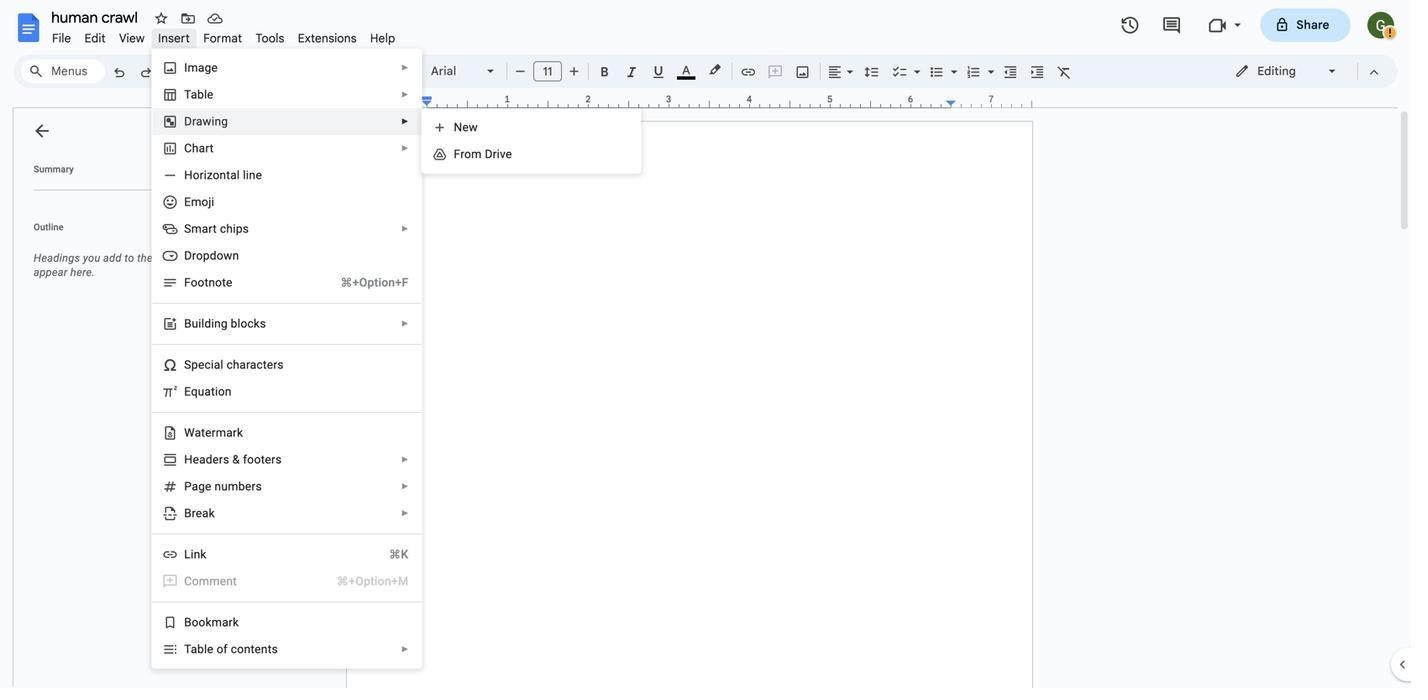 Task type: describe. For each thing, give the bounding box(es) containing it.
m
[[199, 575, 209, 589]]

format menu item
[[197, 29, 249, 48]]

⌘+option+f element
[[320, 275, 409, 291]]

izontal
[[204, 168, 240, 182]]

0 horizontal spatial d
[[184, 115, 192, 129]]

table of contents s element
[[184, 643, 283, 657]]

ew
[[462, 121, 478, 134]]

► for e numbers
[[401, 482, 409, 492]]

to
[[124, 252, 134, 265]]

document outline element
[[13, 108, 242, 689]]

brea k
[[184, 507, 215, 521]]

edit
[[85, 31, 106, 46]]

line
[[243, 168, 262, 182]]

ink
[[191, 548, 207, 562]]

headings you add to the document will appear here.
[[34, 252, 224, 279]]

editing
[[1258, 64, 1296, 79]]

the
[[137, 252, 153, 265]]

special characters c element
[[184, 358, 289, 372]]

of
[[217, 643, 228, 657]]

5 ► from the top
[[401, 224, 409, 234]]

menu bar inside menu bar banner
[[45, 22, 402, 50]]

share
[[1297, 18, 1330, 32]]

tools menu item
[[249, 29, 291, 48]]

⌘+option+f
[[341, 276, 409, 290]]

foot n ote
[[184, 276, 232, 290]]

Star checkbox
[[150, 7, 173, 30]]

ookmark
[[192, 616, 239, 630]]

foot
[[184, 276, 209, 290]]

n
[[454, 121, 462, 134]]

comment m element
[[184, 575, 242, 589]]

l
[[184, 548, 191, 562]]

share button
[[1261, 8, 1351, 42]]

menu bar banner
[[0, 0, 1411, 689]]

characters
[[227, 358, 284, 372]]

e
[[205, 480, 211, 494]]

footers
[[243, 453, 282, 467]]

eaders
[[193, 453, 229, 467]]

► for brea k
[[401, 509, 409, 519]]

highlight color image
[[706, 60, 724, 80]]

⌘k
[[389, 548, 409, 562]]

chart q element
[[184, 142, 219, 155]]

from drive d element
[[454, 147, 517, 161]]

link l element
[[184, 548, 212, 562]]

editing button
[[1223, 59, 1350, 84]]

blocks
[[231, 317, 266, 331]]

u
[[192, 317, 198, 331]]

line & paragraph spacing image
[[862, 60, 882, 83]]

l ink
[[184, 548, 207, 562]]

arial
[[431, 64, 456, 79]]

format
[[203, 31, 242, 46]]

rive
[[493, 147, 512, 161]]

Rename text field
[[45, 7, 148, 27]]

menu containing i
[[141, 0, 422, 670]]

ho r izontal line
[[184, 168, 262, 182]]

main toolbar
[[104, 0, 1078, 438]]

edit menu item
[[78, 29, 112, 48]]

document
[[156, 252, 205, 265]]

Font size field
[[533, 61, 569, 82]]

► for d rawing
[[401, 117, 409, 126]]

outline
[[34, 222, 64, 233]]

outline heading
[[13, 221, 242, 244]]

break k element
[[184, 507, 220, 521]]

ote
[[215, 276, 232, 290]]

h eaders & footers
[[184, 453, 282, 467]]

image i element
[[184, 61, 223, 75]]

i
[[184, 61, 188, 75]]

e quation
[[184, 385, 232, 399]]

pa
[[184, 480, 198, 494]]

ho
[[184, 168, 200, 182]]

e
[[184, 385, 191, 399]]

insert menu item
[[151, 29, 197, 48]]

r
[[200, 168, 204, 182]]

building blocks u element
[[184, 317, 271, 331]]

numbers
[[215, 480, 262, 494]]

drawing d element
[[184, 115, 233, 129]]

headers & footers h element
[[184, 453, 287, 467]]

help
[[370, 31, 395, 46]]

insert
[[158, 31, 190, 46]]

⌘k element
[[369, 547, 409, 564]]

menu item inside menu
[[162, 574, 409, 591]]

equation e element
[[184, 385, 237, 399]]

4 ► from the top
[[401, 144, 409, 153]]

watermark
[[184, 426, 243, 440]]

dropdown 6 element
[[184, 249, 244, 263]]

help menu item
[[364, 29, 402, 48]]

page numbers g element
[[184, 480, 267, 494]]

ment
[[209, 575, 237, 589]]

will
[[208, 252, 224, 265]]



Task type: vqa. For each thing, say whether or not it's contained in the screenshot.
the Required question element
no



Task type: locate. For each thing, give the bounding box(es) containing it.
horizontal line r element
[[184, 168, 267, 182]]

smart chips
[[184, 222, 249, 236]]

10 ► from the top
[[401, 645, 409, 655]]

able
[[191, 88, 214, 102]]

menu bar
[[45, 22, 402, 50]]

3 ► from the top
[[401, 117, 409, 126]]

emoji 7 element
[[184, 195, 219, 209]]

smart chips z element
[[184, 222, 254, 236]]

insert image image
[[793, 60, 813, 83]]

⌘+option+m
[[337, 575, 409, 589]]

menu
[[141, 0, 422, 670], [421, 108, 641, 174]]

extensions
[[298, 31, 357, 46]]

text color image
[[677, 60, 696, 80]]

⌘+option+m element
[[317, 574, 409, 591]]

2 b from the top
[[184, 616, 192, 630]]

menu item
[[162, 574, 409, 591]]

extensions menu item
[[291, 29, 364, 48]]

t able
[[184, 88, 214, 102]]

here.
[[70, 266, 95, 279]]

emoji
[[184, 195, 214, 209]]

summary heading
[[34, 163, 74, 176]]

g
[[198, 480, 205, 494]]

right margin image
[[947, 95, 1032, 108]]

1 b from the top
[[184, 317, 192, 331]]

co
[[184, 575, 199, 589]]

k
[[209, 507, 215, 521]]

ilding
[[198, 317, 228, 331]]

you
[[83, 252, 100, 265]]

b left ilding
[[184, 317, 192, 331]]

► for ilding blocks
[[401, 319, 409, 329]]

t
[[184, 88, 191, 102]]

appear
[[34, 266, 68, 279]]

pa g e numbers
[[184, 480, 262, 494]]

d right from
[[485, 147, 493, 161]]

tools
[[256, 31, 284, 46]]

dropdown
[[184, 249, 239, 263]]

watermark j element
[[184, 426, 248, 440]]

6 ► from the top
[[401, 319, 409, 329]]

h
[[184, 453, 193, 467]]

1 horizontal spatial d
[[485, 147, 493, 161]]

menu bar containing file
[[45, 22, 402, 50]]

quation
[[191, 385, 232, 399]]

d down t
[[184, 115, 192, 129]]

application containing share
[[0, 0, 1411, 689]]

0 vertical spatial b
[[184, 317, 192, 331]]

file menu item
[[45, 29, 78, 48]]

view menu item
[[112, 29, 151, 48]]

d rawing
[[184, 115, 228, 129]]

b u ilding blocks
[[184, 317, 266, 331]]

footnote n element
[[184, 276, 238, 290]]

b
[[184, 317, 192, 331], [184, 616, 192, 630]]

spe c ial characters
[[184, 358, 284, 372]]

2 ► from the top
[[401, 90, 409, 100]]

bookmark b element
[[184, 616, 244, 630]]

chips
[[220, 222, 249, 236]]

file
[[52, 31, 71, 46]]

left margin image
[[347, 95, 432, 108]]

b for ookmark
[[184, 616, 192, 630]]

► for h eaders & footers
[[401, 455, 409, 465]]

mage
[[188, 61, 218, 75]]

content
[[231, 643, 272, 657]]

table t element
[[184, 88, 219, 102]]

rawing
[[192, 115, 228, 129]]

n ew
[[454, 121, 478, 134]]

from d rive
[[454, 147, 512, 161]]

view
[[119, 31, 145, 46]]

s
[[272, 643, 278, 657]]

chart
[[184, 142, 214, 155]]

co m ment
[[184, 575, 237, 589]]

0 vertical spatial d
[[184, 115, 192, 129]]

b ookmark
[[184, 616, 239, 630]]

Menus field
[[21, 60, 105, 83]]

Font size text field
[[534, 61, 561, 81]]

8 ► from the top
[[401, 482, 409, 492]]

brea
[[184, 507, 209, 521]]

d
[[184, 115, 192, 129], [485, 147, 493, 161]]

table
[[184, 643, 214, 657]]

► for i mage
[[401, 63, 409, 73]]

c
[[205, 358, 211, 372]]

from
[[454, 147, 482, 161]]

summary
[[34, 164, 74, 175]]

menu containing n
[[421, 108, 641, 174]]

► for table of content s
[[401, 645, 409, 655]]

►
[[401, 63, 409, 73], [401, 90, 409, 100], [401, 117, 409, 126], [401, 144, 409, 153], [401, 224, 409, 234], [401, 319, 409, 329], [401, 455, 409, 465], [401, 482, 409, 492], [401, 509, 409, 519], [401, 645, 409, 655]]

ial
[[211, 358, 223, 372]]

n
[[209, 276, 215, 290]]

arial option
[[431, 60, 477, 83]]

spe
[[184, 358, 205, 372]]

b for u
[[184, 317, 192, 331]]

i mage
[[184, 61, 218, 75]]

add
[[103, 252, 122, 265]]

table of content s
[[184, 643, 278, 657]]

smart
[[184, 222, 217, 236]]

new n element
[[454, 121, 483, 134]]

1 vertical spatial b
[[184, 616, 192, 630]]

menu item containing co
[[162, 574, 409, 591]]

&
[[232, 453, 240, 467]]

b up table
[[184, 616, 192, 630]]

9 ► from the top
[[401, 509, 409, 519]]

► for t able
[[401, 90, 409, 100]]

headings
[[34, 252, 80, 265]]

1 ► from the top
[[401, 63, 409, 73]]

7 ► from the top
[[401, 455, 409, 465]]

mode and view toolbar
[[1222, 55, 1388, 88]]

1 vertical spatial d
[[485, 147, 493, 161]]

application
[[0, 0, 1411, 689]]



